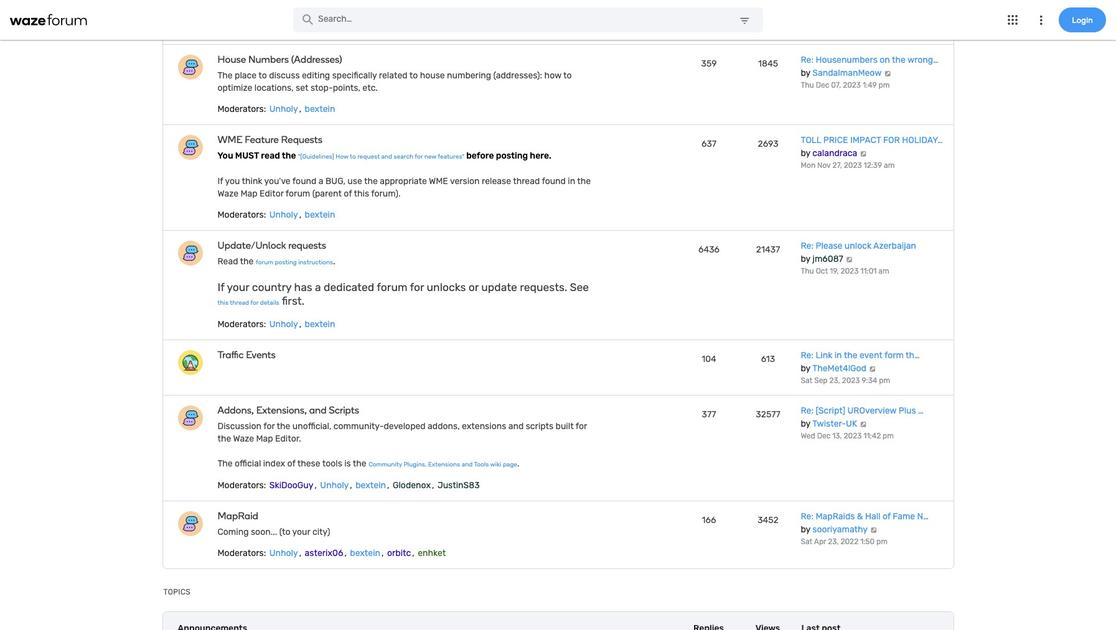 Task type: locate. For each thing, give the bounding box(es) containing it.
1 if from the top
[[218, 176, 223, 187]]

moderators: unholy , asterix06 , bextein , orbitc , enhket
[[218, 548, 446, 559]]

.
[[333, 257, 335, 267], [517, 459, 520, 469]]

pm right 1:50
[[877, 538, 888, 547]]

0 horizontal spatial your
[[227, 282, 249, 294]]

wme down new
[[429, 176, 448, 187]]

5 re: from the top
[[801, 512, 814, 522]]

3 moderators: from the top
[[218, 319, 266, 330]]

and left scripts
[[509, 421, 524, 432]]

posting left here.
[[496, 151, 528, 162]]

dec
[[816, 81, 830, 90], [817, 432, 831, 441]]

the
[[892, 55, 906, 66], [282, 151, 296, 162], [364, 176, 378, 187], [577, 176, 591, 187], [240, 257, 254, 267], [844, 350, 858, 361], [277, 421, 290, 432], [218, 434, 231, 444], [353, 459, 367, 469]]

1 vertical spatial waze
[[233, 434, 254, 444]]

wme up you
[[218, 134, 243, 146]]

am for update/unlock requests
[[879, 267, 890, 276]]

mapraid coming soon... (to your city)
[[218, 510, 330, 538]]

6 by from the top
[[801, 525, 811, 535]]

0 vertical spatial your
[[227, 282, 249, 294]]

requests.
[[520, 282, 568, 294]]

dec down twister-
[[817, 432, 831, 441]]

re: for update/unlock requests
[[801, 241, 814, 252]]

pm for mapraid
[[877, 538, 888, 547]]

orbitc link
[[386, 548, 412, 559]]

pm right 11:42 on the bottom right of the page
[[883, 432, 894, 441]]

1 sat from the top
[[801, 377, 813, 385]]

and
[[381, 153, 392, 161], [309, 405, 327, 416], [509, 421, 524, 432], [462, 461, 473, 469]]

for left unlocks
[[410, 282, 424, 294]]

events
[[246, 349, 276, 361]]

, down "is" at the left
[[350, 481, 352, 491]]

, left orbitc link
[[382, 548, 384, 559]]

by inside re: mapraids & hall of fame n… by sooriyamathy
[[801, 525, 811, 535]]

. up dedicated
[[333, 257, 335, 267]]

unholy link for house numbers (addresses)
[[268, 104, 299, 115]]

view the latest post image
[[884, 71, 892, 77], [860, 151, 868, 157], [869, 366, 877, 372], [860, 421, 868, 428], [870, 527, 878, 534]]

1 horizontal spatial this
[[354, 189, 369, 200]]

forum).
[[371, 189, 401, 200]]

1 vertical spatial your
[[292, 527, 310, 538]]

impact
[[851, 135, 882, 146]]

bextein left the orbitc
[[350, 548, 381, 559]]

page
[[503, 461, 517, 469]]

by
[[801, 68, 811, 79], [801, 148, 811, 159], [801, 254, 811, 265], [801, 363, 811, 374], [801, 419, 811, 430], [801, 525, 811, 535]]

scripts
[[526, 421, 554, 432]]

thu
[[801, 81, 814, 90], [801, 267, 814, 276]]

2023 down uk at right bottom
[[844, 432, 862, 441]]

bextein link down first.
[[304, 319, 337, 330]]

by up mon
[[801, 148, 811, 159]]

1 re: from the top
[[801, 55, 814, 66]]

a right has
[[315, 282, 321, 294]]

traffic events
[[218, 349, 276, 361]]

166
[[702, 515, 716, 526]]

view the latest post image down the impact
[[860, 151, 868, 157]]

, right glodenox
[[432, 481, 434, 491]]

2 moderators: unholy , bextein from the top
[[218, 210, 335, 221]]

4 by from the top
[[801, 363, 811, 374]]

0 vertical spatial the
[[218, 71, 233, 81]]

unholy link down (to
[[268, 548, 299, 559]]

. right wiki
[[517, 459, 520, 469]]

if inside the if you think you've found a bug, use the appropriate wme version release thread found in the waze map editor forum (parent of this forum).
[[218, 176, 223, 187]]

map down think
[[241, 189, 258, 200]]

1 horizontal spatial your
[[292, 527, 310, 538]]

unholy link down editor
[[268, 210, 299, 221]]

bextein link for update/unlock requests
[[304, 319, 337, 330]]

1 vertical spatial 23,
[[828, 538, 839, 547]]

re: for addons, extensions, and scripts
[[801, 406, 814, 416]]

23, right apr
[[828, 538, 839, 547]]

2023 for update/unlock requests
[[841, 267, 859, 276]]

view the latest post image right uk at right bottom
[[860, 421, 868, 428]]

3 moderators: unholy , bextein from the top
[[218, 319, 335, 330]]

to
[[259, 71, 267, 81], [410, 71, 418, 81], [564, 71, 572, 81], [350, 153, 356, 161]]

moderators: up update/unlock
[[218, 210, 266, 221]]

thread down here.
[[513, 176, 540, 187]]

1 vertical spatial map
[[256, 434, 273, 444]]

for right built
[[576, 421, 587, 432]]

1 vertical spatial posting
[[275, 259, 297, 267]]

unholy down tools
[[320, 481, 349, 491]]

re: inside re: [script] uroverview plus … by twister-uk
[[801, 406, 814, 416]]

1 horizontal spatial forum
[[286, 189, 310, 200]]

5 by from the top
[[801, 419, 811, 430]]

0 vertical spatial if
[[218, 176, 223, 187]]

waze down the you
[[218, 189, 239, 200]]

(to
[[279, 527, 291, 538]]

32577
[[756, 410, 781, 420]]

0 horizontal spatial this
[[218, 300, 229, 307]]

view the latest post image for house numbers (addresses)
[[884, 71, 892, 77]]

found up (parent
[[293, 176, 317, 187]]

oct
[[816, 267, 828, 276]]

by left jm6087 link
[[801, 254, 811, 265]]

here.
[[530, 151, 552, 162]]

city)
[[313, 527, 330, 538]]

a up (parent
[[319, 176, 324, 187]]

1 horizontal spatial of
[[344, 189, 352, 200]]

thread left details
[[230, 300, 249, 307]]

found down here.
[[542, 176, 566, 187]]

of inside re: mapraids & hall of fame n… by sooriyamathy
[[883, 512, 891, 522]]

unholy down editor
[[269, 210, 298, 221]]

view the latest post image down on
[[884, 71, 892, 77]]

bextein
[[305, 104, 335, 115], [305, 210, 335, 221], [305, 319, 335, 330], [356, 481, 386, 491], [350, 548, 381, 559]]

you must read the "[guidelines] how to request and search for new features" before posting here.
[[218, 151, 552, 162]]

1 horizontal spatial in
[[835, 350, 842, 361]]

am right 11:01
[[879, 267, 890, 276]]

1 vertical spatial this
[[218, 300, 229, 307]]

by inside re: housenumbers on the wrong… by sandalmanmeow
[[801, 68, 811, 79]]

1 vertical spatial sat
[[801, 538, 813, 547]]

re: inside re: housenumbers on the wrong… by sandalmanmeow
[[801, 55, 814, 66]]

0 vertical spatial of
[[344, 189, 352, 200]]

moderators: down the coming
[[218, 548, 266, 559]]

1 horizontal spatial .
[[517, 459, 520, 469]]

1 vertical spatial .
[[517, 459, 520, 469]]

bextein link for wme feature requests
[[304, 210, 337, 221]]

the up 'optimize'
[[218, 71, 233, 81]]

if inside if your country has a dedicated forum for unlocks or update requests. see this thread for details first.
[[218, 282, 225, 294]]

wme feature requests link
[[218, 134, 577, 146]]

unholy link down locations,
[[268, 104, 299, 115]]

requests
[[281, 134, 323, 146]]

of right hall at the right of the page
[[883, 512, 891, 522]]

moderators:
[[218, 104, 266, 115], [218, 210, 266, 221], [218, 319, 266, 330], [218, 481, 266, 491], [218, 548, 266, 559]]

1 by from the top
[[801, 68, 811, 79]]

bextein down has
[[305, 319, 335, 330]]

1 vertical spatial thu
[[801, 267, 814, 276]]

1845
[[759, 59, 778, 69]]

moderators: for wme feature requests
[[218, 210, 266, 221]]

4 re: from the top
[[801, 406, 814, 416]]

sandalmanmeow
[[813, 68, 882, 79]]

thu for update/unlock requests
[[801, 267, 814, 276]]

0 vertical spatial map
[[241, 189, 258, 200]]

bextein down stop- at the left top of the page
[[305, 104, 335, 115]]

1 vertical spatial the
[[218, 459, 233, 469]]

0 vertical spatial forum
[[286, 189, 310, 200]]

re: left [script]
[[801, 406, 814, 416]]

2 thu from the top
[[801, 267, 814, 276]]

how
[[545, 71, 562, 81]]

view the latest post image for wme feature requests
[[860, 151, 868, 157]]

1 vertical spatial if
[[218, 282, 225, 294]]

1 moderators: from the top
[[218, 104, 266, 115]]

0 vertical spatial sat
[[801, 377, 813, 385]]

0 vertical spatial am
[[884, 162, 895, 170]]

2 by from the top
[[801, 148, 811, 159]]

3 by from the top
[[801, 254, 811, 265]]

mapraids
[[816, 512, 855, 522]]

by left sooriyamathy link on the bottom
[[801, 525, 811, 535]]

11:01
[[861, 267, 877, 276]]

if down read
[[218, 282, 225, 294]]

(addresses):
[[494, 71, 543, 81]]

please
[[816, 241, 843, 252]]

moderators: down official
[[218, 481, 266, 491]]

by inside re: please unlock azerbaijan by jm6087
[[801, 254, 811, 265]]

0 vertical spatial this
[[354, 189, 369, 200]]

no unread posts image
[[178, 350, 203, 375]]

pm
[[879, 81, 890, 90], [879, 377, 891, 385], [883, 432, 894, 441], [877, 538, 888, 547]]

re: inside re: link in the event form th… by themet4lgod
[[801, 350, 814, 361]]

2023 down view the latest post icon
[[841, 267, 859, 276]]

bextein link down (parent
[[304, 210, 337, 221]]

unlock
[[845, 241, 872, 252]]

posting inside read the forum posting instructions .
[[275, 259, 297, 267]]

by inside 'toll price impact for holiday… by calandraca'
[[801, 148, 811, 159]]

posting down update/unlock requests
[[275, 259, 297, 267]]

sat left sep
[[801, 377, 813, 385]]

sat left apr
[[801, 538, 813, 547]]

2 if from the top
[[218, 282, 225, 294]]

0 vertical spatial thread
[[513, 176, 540, 187]]

104
[[702, 354, 717, 365]]

2 vertical spatial of
[[883, 512, 891, 522]]

0 vertical spatial thu
[[801, 81, 814, 90]]

forum down update/unlock requests
[[256, 259, 273, 267]]

re:
[[801, 55, 814, 66], [801, 241, 814, 252], [801, 350, 814, 361], [801, 406, 814, 416], [801, 512, 814, 522]]

1 horizontal spatial wme
[[429, 176, 448, 187]]

waze
[[218, 189, 239, 200], [233, 434, 254, 444]]

dec for house numbers (addresses)
[[816, 81, 830, 90]]

details
[[260, 300, 279, 307]]

uk
[[846, 419, 858, 430]]

re: housenumbers on the wrong… by sandalmanmeow
[[801, 55, 939, 79]]

for inside you must read the "[guidelines] how to request and search for new features" before posting here.
[[415, 153, 423, 161]]

thread inside if your country has a dedicated forum for unlocks or update requests. see this thread for details first.
[[230, 300, 249, 307]]

read
[[261, 151, 280, 162]]

house numbers (addresses) the place to discuss editing specifically related to house numbering (addresses): how to optimize locations, set stop-points, etc.
[[218, 54, 572, 94]]

1 vertical spatial in
[[835, 350, 842, 361]]

moderators: unholy , bextein down locations,
[[218, 104, 335, 115]]

mapraid link
[[218, 510, 577, 522]]

points,
[[333, 83, 361, 94]]

by right 1845
[[801, 68, 811, 79]]

unholy link for wme feature requests
[[268, 210, 299, 221]]

fame
[[893, 512, 916, 522]]

0 vertical spatial posting
[[496, 151, 528, 162]]

sooriyamathy link
[[813, 525, 868, 535]]

"[guidelines]
[[298, 153, 334, 161]]

moderators: down 'optimize'
[[218, 104, 266, 115]]

2 re: from the top
[[801, 241, 814, 252]]

re: left link
[[801, 350, 814, 361]]

by inside re: [script] uroverview plus … by twister-uk
[[801, 419, 811, 430]]

and left tools
[[462, 461, 473, 469]]

by left themet4lgod link
[[801, 363, 811, 374]]

1 horizontal spatial posting
[[496, 151, 528, 162]]

this down use
[[354, 189, 369, 200]]

bextein for wme feature requests
[[305, 210, 335, 221]]

twister-
[[813, 419, 846, 430]]

update/unlock requests link
[[218, 240, 577, 252]]

0 horizontal spatial posting
[[275, 259, 297, 267]]

calandraca link
[[813, 148, 858, 159]]

editor
[[260, 189, 284, 200]]

1 vertical spatial moderators: unholy , bextein
[[218, 210, 335, 221]]

dec left 07,
[[816, 81, 830, 90]]

1 horizontal spatial found
[[542, 176, 566, 187]]

2 vertical spatial moderators: unholy , bextein
[[218, 319, 335, 330]]

for left new
[[415, 153, 423, 161]]

3452
[[758, 515, 779, 526]]

pm for house numbers (addresses)
[[879, 81, 890, 90]]

forum down you've
[[286, 189, 310, 200]]

1 vertical spatial am
[[879, 267, 890, 276]]

community
[[369, 461, 402, 469]]

moderators: unholy , bextein down editor
[[218, 210, 335, 221]]

the inside re: link in the event form th… by themet4lgod
[[844, 350, 858, 361]]

moderators: unholy , bextein for requests
[[218, 319, 335, 330]]

2 moderators: from the top
[[218, 210, 266, 221]]

by inside re: link in the event form th… by themet4lgod
[[801, 363, 811, 374]]

if for you
[[218, 176, 223, 187]]

thread
[[513, 176, 540, 187], [230, 300, 249, 307]]

orbitc
[[387, 548, 411, 559]]

unholy down (to
[[269, 548, 298, 559]]

re: inside re: mapraids & hall of fame n… by sooriyamathy
[[801, 512, 814, 522]]

0 horizontal spatial in
[[568, 176, 576, 187]]

3 re: from the top
[[801, 350, 814, 361]]

of right index
[[287, 459, 296, 469]]

unholy down locations,
[[269, 104, 298, 115]]

1 the from the top
[[218, 71, 233, 81]]

0 vertical spatial waze
[[218, 189, 239, 200]]

and left search
[[381, 153, 392, 161]]

&
[[857, 512, 863, 522]]

nov
[[818, 162, 831, 170]]

wme inside the if you think you've found a bug, use the appropriate wme version release thread found in the waze map editor forum (parent of this forum).
[[429, 176, 448, 187]]

sat for re: mapraids & hall of fame n… by sooriyamathy
[[801, 538, 813, 547]]

your up this thread for details link
[[227, 282, 249, 294]]

613
[[761, 354, 775, 365]]

moderators: for house numbers (addresses)
[[218, 104, 266, 115]]

am right 12:39
[[884, 162, 895, 170]]

a
[[319, 176, 324, 187], [315, 282, 321, 294]]

unholy link down first.
[[268, 319, 299, 330]]

0 vertical spatial dec
[[816, 81, 830, 90]]

0 vertical spatial moderators: unholy , bextein
[[218, 104, 335, 115]]

re: [script] uroverview plus … by twister-uk
[[801, 406, 924, 430]]

this inside if your country has a dedicated forum for unlocks or update requests. see this thread for details first.
[[218, 300, 229, 307]]

(addresses)
[[291, 54, 342, 66]]

the inside re: housenumbers on the wrong… by sandalmanmeow
[[892, 55, 906, 66]]

moderators: unholy , bextein for feature
[[218, 210, 335, 221]]

re: please unlock azerbaijan link
[[801, 241, 917, 252]]

2023 right 27,
[[844, 162, 862, 170]]

2 vertical spatial forum
[[377, 282, 408, 294]]

1 vertical spatial dec
[[817, 432, 831, 441]]

use
[[348, 176, 362, 187]]

2 horizontal spatial of
[[883, 512, 891, 522]]

0 horizontal spatial found
[[293, 176, 317, 187]]

waze down discussion
[[233, 434, 254, 444]]

1 vertical spatial a
[[315, 282, 321, 294]]

must
[[235, 151, 259, 162]]

, down first.
[[299, 319, 302, 330]]

re: housenumbers on the wrong… link
[[801, 55, 939, 66]]

113
[[703, 3, 716, 14]]

holiday…
[[902, 135, 943, 146]]

1 vertical spatial thread
[[230, 300, 249, 307]]

0 vertical spatial 23,
[[830, 377, 841, 385]]

features"
[[438, 153, 465, 161]]

the
[[218, 71, 233, 81], [218, 459, 233, 469]]

before
[[467, 151, 494, 162]]

bextein link down stop- at the left top of the page
[[304, 104, 337, 115]]

0 horizontal spatial wme
[[218, 134, 243, 146]]

link
[[816, 350, 833, 361]]

re: inside re: please unlock azerbaijan by jm6087
[[801, 241, 814, 252]]

0 vertical spatial .
[[333, 257, 335, 267]]

forum inside the if you think you've found a bug, use the appropriate wme version release thread found in the waze map editor forum (parent of this forum).
[[286, 189, 310, 200]]

thu for house numbers (addresses)
[[801, 81, 814, 90]]

and up unofficial,
[[309, 405, 327, 416]]

2 sat from the top
[[801, 538, 813, 547]]

these
[[297, 459, 320, 469]]

view the latest post image down hall at the right of the page
[[870, 527, 878, 534]]

0 vertical spatial in
[[568, 176, 576, 187]]

0 horizontal spatial thread
[[230, 300, 249, 307]]

re: left mapraids
[[801, 512, 814, 522]]

jm6087 link
[[813, 254, 844, 265]]

0 horizontal spatial of
[[287, 459, 296, 469]]

re: right 1845
[[801, 55, 814, 66]]

by up wed
[[801, 419, 811, 430]]

1 vertical spatial wme
[[429, 176, 448, 187]]

thu left 07,
[[801, 81, 814, 90]]

2 horizontal spatial forum
[[377, 282, 408, 294]]

think
[[242, 176, 262, 187]]

pm right 1:49 at top right
[[879, 81, 890, 90]]

23, down themet4lgod link
[[830, 377, 841, 385]]

a inside the if you think you've found a bug, use the appropriate wme version release thread found in the waze map editor forum (parent of this forum).
[[319, 176, 324, 187]]

version
[[450, 176, 480, 187]]

1 thu from the top
[[801, 81, 814, 90]]

1 horizontal spatial thread
[[513, 176, 540, 187]]

0 horizontal spatial forum
[[256, 259, 273, 267]]

community plugins, extensions and tools wiki page link
[[369, 459, 517, 471]]

0 vertical spatial a
[[319, 176, 324, 187]]

this
[[354, 189, 369, 200], [218, 300, 229, 307]]

2023 for addons, extensions, and scripts
[[844, 432, 862, 441]]

community-
[[334, 421, 384, 432]]

skidooguy
[[269, 481, 313, 491]]

1 vertical spatial forum
[[256, 259, 273, 267]]

your right (to
[[292, 527, 310, 538]]

how
[[336, 153, 349, 161]]



Task type: vqa. For each thing, say whether or not it's contained in the screenshot.
the 113
yes



Task type: describe. For each thing, give the bounding box(es) containing it.
skidooguy link
[[268, 481, 315, 491]]

traffic events link
[[218, 349, 577, 361]]

azerbaijan
[[874, 241, 917, 252]]

…
[[919, 406, 924, 416]]

for left details
[[251, 300, 259, 307]]

price
[[824, 135, 849, 146]]

in inside re: link in the event form th… by themet4lgod
[[835, 350, 842, 361]]

the inside "house numbers (addresses) the place to discuss editing specifically related to house numbering (addresses): how to optimize locations, set stop-points, etc."
[[218, 71, 233, 81]]

addons,
[[218, 405, 254, 416]]

re: for mapraid
[[801, 512, 814, 522]]

requests
[[288, 240, 326, 252]]

re: please unlock azerbaijan by jm6087
[[801, 241, 917, 265]]

n…
[[918, 512, 929, 522]]

enhket link
[[417, 548, 447, 559]]

2023 down themet4lgod link
[[842, 377, 860, 385]]

addons, extensions, and scripts link
[[218, 405, 577, 416]]

9:34
[[862, 377, 878, 385]]

bextein down "the official index of these tools is the community plugins, extensions and tools wiki page ."
[[356, 481, 386, 491]]

unholy for house numbers (addresses)
[[269, 104, 298, 115]]

sat for re: link in the event form th… by themet4lgod
[[801, 377, 813, 385]]

unholy link for update/unlock requests
[[268, 319, 299, 330]]

if your country has a dedicated forum for unlocks or update requests. see this thread for details first.
[[218, 282, 589, 308]]

wrong…
[[908, 55, 939, 66]]

this inside the if you think you've found a bug, use the appropriate wme version release thread found in the waze map editor forum (parent of this forum).
[[354, 189, 369, 200]]

extensions,
[[256, 405, 307, 416]]

in inside the if you think you've found a bug, use the appropriate wme version release thread found in the waze map editor forum (parent of this forum).
[[568, 176, 576, 187]]

housenumbers
[[816, 55, 878, 66]]

extensions
[[462, 421, 506, 432]]

unlocks
[[427, 282, 466, 294]]

read
[[218, 257, 238, 267]]

21437
[[756, 245, 780, 256]]

forum inside read the forum posting instructions .
[[256, 259, 273, 267]]

request
[[358, 153, 380, 161]]

see
[[570, 282, 589, 294]]

, left "asterix06" link
[[299, 548, 302, 559]]

pm for addons, extensions, and scripts
[[883, 432, 894, 441]]

forum inside if your country has a dedicated forum for unlocks or update requests. see this thread for details first.
[[377, 282, 408, 294]]

2023 down sandalmanmeow
[[843, 81, 861, 90]]

moderators: for update/unlock requests
[[218, 319, 266, 330]]

0 horizontal spatial .
[[333, 257, 335, 267]]

unholy for update/unlock requests
[[269, 319, 298, 330]]

first.
[[282, 295, 305, 308]]

event
[[860, 350, 883, 361]]

re: [script] uroverview plus … link
[[801, 406, 924, 416]]

numbers
[[248, 54, 289, 66]]

waze inside the if you think you've found a bug, use the appropriate wme version release thread found in the waze map editor forum (parent of this forum).
[[218, 189, 239, 200]]

etc.
[[363, 83, 378, 94]]

mon
[[801, 162, 816, 170]]

forum posting instructions link
[[256, 257, 333, 269]]

unholy link down tools
[[319, 481, 350, 491]]

bextein link for house numbers (addresses)
[[304, 104, 337, 115]]

index
[[263, 459, 285, 469]]

place
[[235, 71, 257, 81]]

related
[[379, 71, 408, 81]]

12:39
[[864, 162, 883, 170]]

is
[[344, 459, 351, 469]]

and inside discussion for the unofficial, community-developed addons, extensions and scripts built for the waze map editor.
[[509, 421, 524, 432]]

th…
[[906, 350, 920, 361]]

bextein for update/unlock requests
[[305, 319, 335, 330]]

2 the from the top
[[218, 459, 233, 469]]

sat sep 23, 2023 9:34 pm
[[801, 377, 891, 385]]

waze inside discussion for the unofficial, community-developed addons, extensions and scripts built for the waze map editor.
[[233, 434, 254, 444]]

, right asterix06
[[345, 548, 347, 559]]

bextein link down "the official index of these tools is the community plugins, extensions and tools wiki page ."
[[354, 481, 387, 491]]

unofficial,
[[293, 421, 332, 432]]

2022
[[841, 538, 859, 547]]

extensions
[[428, 461, 460, 469]]

4 moderators: from the top
[[218, 481, 266, 491]]

scripts
[[329, 405, 359, 416]]

, right the orbitc
[[412, 548, 415, 559]]

, down set
[[299, 104, 302, 115]]

re: link in the event form th… by themet4lgod
[[801, 350, 920, 374]]

to inside you must read the "[guidelines] how to request and search for new features" before posting here.
[[350, 153, 356, 161]]

toll price impact for holiday… link
[[801, 135, 943, 146]]

, up requests at the left of page
[[299, 210, 302, 221]]

view the latest post image for addons, extensions, and scripts
[[860, 421, 868, 428]]

themet4lgod
[[813, 363, 867, 374]]

optimize
[[218, 83, 252, 94]]

view the latest post image for mapraid
[[870, 527, 878, 534]]

this thread for details link
[[218, 297, 279, 310]]

, down community
[[387, 481, 390, 491]]

5 moderators: from the top
[[218, 548, 266, 559]]

plus
[[899, 406, 916, 416]]

wme feature requests
[[218, 134, 323, 146]]

wiki
[[490, 461, 502, 469]]

dec for addons, extensions, and scripts
[[817, 432, 831, 441]]

view the latest post image
[[846, 257, 854, 263]]

map inside discussion for the unofficial, community-developed addons, extensions and scripts built for the waze map editor.
[[256, 434, 273, 444]]

twister-uk link
[[813, 419, 858, 430]]

plugins,
[[404, 461, 427, 469]]

specifically
[[332, 71, 377, 81]]

bextein link left the orbitc
[[349, 548, 382, 559]]

unholy for wme feature requests
[[269, 210, 298, 221]]

you've
[[264, 176, 291, 187]]

2 found from the left
[[542, 176, 566, 187]]

view the latest post image up 9:34
[[869, 366, 877, 372]]

your inside if your country has a dedicated forum for unlocks or update requests. see this thread for details first.
[[227, 282, 249, 294]]

you
[[218, 151, 233, 162]]

glodenox link
[[392, 481, 432, 491]]

official
[[235, 459, 261, 469]]

the official index of these tools is the community plugins, extensions and tools wiki page .
[[218, 459, 520, 469]]

23, for sooriyamathy
[[828, 538, 839, 547]]

discuss
[[269, 71, 300, 81]]

of inside the if you think you've found a bug, use the appropriate wme version release thread found in the waze map editor forum (parent of this forum).
[[344, 189, 352, 200]]

if for your
[[218, 282, 225, 294]]

unholy link for mapraid
[[268, 548, 299, 559]]

sooriyamathy
[[813, 525, 868, 535]]

am for wme feature requests
[[884, 162, 895, 170]]

set
[[296, 83, 309, 94]]

"[guidelines] how to request and search for new features" link
[[298, 151, 465, 163]]

pm right 9:34
[[879, 377, 891, 385]]

your inside mapraid coming soon... (to your city)
[[292, 527, 310, 538]]

2023 for wme feature requests
[[844, 162, 862, 170]]

thread inside the if you think you've found a bug, use the appropriate wme version release thread found in the waze map editor forum (parent of this forum).
[[513, 176, 540, 187]]

update/unlock requests
[[218, 240, 326, 252]]

form
[[885, 350, 904, 361]]

and inside "the official index of these tools is the community plugins, extensions and tools wiki page ."
[[462, 461, 473, 469]]

[script]
[[816, 406, 846, 416]]

asterix06 link
[[304, 548, 345, 559]]

dedicated
[[324, 282, 374, 294]]

bextein for house numbers (addresses)
[[305, 104, 335, 115]]

23, for themet4lgod
[[830, 377, 841, 385]]

5629
[[758, 3, 779, 14]]

1 moderators: unholy , bextein from the top
[[218, 104, 335, 115]]

map inside the if you think you've found a bug, use the appropriate wme version release thread found in the waze map editor forum (parent of this forum).
[[241, 189, 258, 200]]

for down extensions,
[[264, 421, 275, 432]]

, down 'these'
[[315, 481, 317, 491]]

1 vertical spatial of
[[287, 459, 296, 469]]

sep
[[815, 377, 828, 385]]

mapraid
[[218, 510, 258, 522]]

justins83 link
[[436, 481, 481, 491]]

sat apr 23, 2022 1:50 pm
[[801, 538, 888, 547]]

toll
[[801, 135, 822, 146]]

1 found from the left
[[293, 176, 317, 187]]

mon nov 27, 2023 12:39 am
[[801, 162, 895, 170]]

re: for house numbers (addresses)
[[801, 55, 814, 66]]

377
[[702, 410, 716, 420]]

a inside if your country has a dedicated forum for unlocks or update requests. see this thread for details first.
[[315, 282, 321, 294]]

13,
[[833, 432, 842, 441]]

1:49
[[863, 81, 877, 90]]

toll price impact for holiday… by calandraca
[[801, 135, 943, 159]]

addons,
[[428, 421, 460, 432]]

and inside you must read the "[guidelines] how to request and search for new features" before posting here.
[[381, 153, 392, 161]]

0 vertical spatial wme
[[218, 134, 243, 146]]



